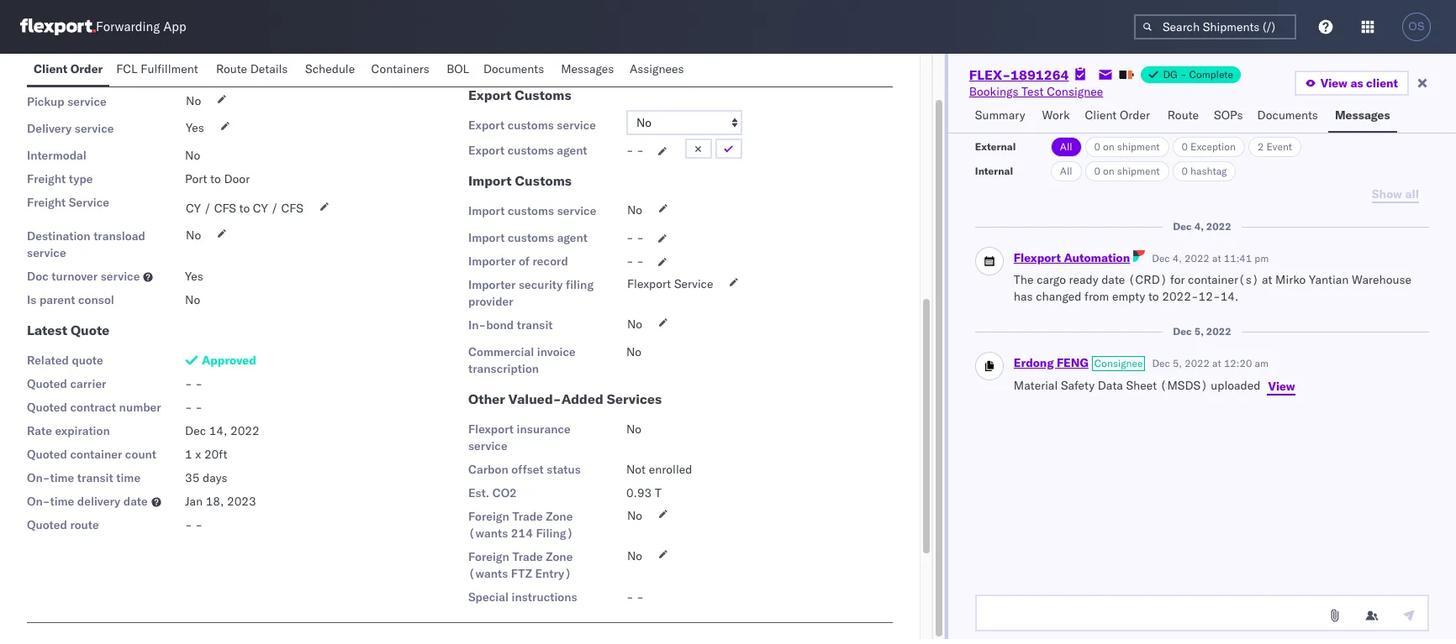 Task type: vqa. For each thing, say whether or not it's contained in the screenshot.
bottommost •
no



Task type: describe. For each thing, give the bounding box(es) containing it.
customs for import customs service
[[508, 204, 554, 219]]

foreign for foreign trade zone (wants ftz entry)
[[468, 550, 509, 565]]

warehouse
[[1352, 272, 1412, 288]]

view inside button
[[1321, 76, 1348, 91]]

importer for importer of record
[[468, 254, 516, 269]]

summary button
[[969, 100, 1036, 133]]

dec for dec 14, 2022
[[185, 424, 206, 439]]

fulfillment
[[141, 61, 198, 77]]

dec 5, 2022 at 12:20 am
[[1152, 358, 1269, 370]]

related
[[27, 353, 69, 368]]

0 vertical spatial 1 x 20ft
[[186, 66, 228, 82]]

fob
[[185, 44, 208, 59]]

jan 18, 2023
[[185, 494, 256, 510]]

is parent consol
[[27, 293, 114, 308]]

dg - complete
[[1163, 68, 1234, 81]]

all button for external
[[1051, 137, 1082, 157]]

freight type
[[27, 172, 93, 187]]

latest
[[27, 322, 67, 339]]

co2
[[493, 486, 517, 501]]

os
[[1409, 20, 1425, 33]]

intermodal
[[27, 148, 86, 163]]

import for import customs service
[[468, 204, 505, 219]]

expiration
[[55, 424, 110, 439]]

erdong feng consignee
[[1014, 356, 1143, 371]]

special instructions
[[468, 590, 577, 605]]

quoted for quoted contract number
[[27, 400, 67, 415]]

(wants for foreign trade zone (wants 214 filing)
[[468, 526, 508, 542]]

zone for foreign trade zone (wants ftz entry)
[[546, 550, 573, 565]]

0 vertical spatial 1
[[186, 66, 193, 82]]

time for delivery
[[50, 494, 74, 510]]

automation
[[1064, 251, 1130, 266]]

valued-
[[509, 391, 561, 408]]

0 vertical spatial client order
[[34, 61, 103, 77]]

1 vertical spatial x
[[195, 447, 201, 463]]

35
[[185, 471, 200, 486]]

0.93
[[626, 486, 652, 501]]

0 exception
[[1182, 140, 1236, 153]]

bol button
[[440, 54, 477, 87]]

bookings test consignee link
[[969, 83, 1104, 100]]

bol
[[447, 61, 469, 77]]

flex-1891264
[[969, 66, 1069, 83]]

service down container count
[[67, 94, 107, 109]]

type
[[69, 172, 93, 187]]

uploaded
[[1211, 379, 1261, 394]]

on- for on-time delivery date
[[27, 494, 50, 510]]

export customs service
[[468, 118, 596, 133]]

importer for importer security filing provider
[[468, 278, 516, 293]]

t
[[655, 486, 662, 501]]

jan
[[185, 494, 203, 510]]

forwarding app
[[96, 19, 186, 35]]

port
[[185, 172, 207, 187]]

parent
[[39, 293, 75, 308]]

doc
[[27, 269, 49, 284]]

route for route details
[[216, 61, 247, 77]]

approved
[[202, 353, 256, 368]]

1 vertical spatial 20ft
[[204, 447, 227, 463]]

transit for time
[[77, 471, 113, 486]]

pm
[[1255, 252, 1269, 265]]

importer of record
[[468, 254, 568, 269]]

1 horizontal spatial client order
[[1085, 108, 1150, 123]]

0 vertical spatial order
[[70, 61, 103, 77]]

date for ready
[[1102, 272, 1125, 288]]

customs for import customs
[[515, 172, 572, 189]]

empty
[[1113, 289, 1146, 304]]

feng
[[1057, 356, 1089, 371]]

18,
[[206, 494, 224, 510]]

instructions
[[512, 590, 577, 605]]

external
[[975, 140, 1016, 153]]

0 horizontal spatial client order button
[[27, 54, 110, 87]]

agent for import customs
[[557, 230, 588, 246]]

2022 for dec 4, 2022
[[1207, 220, 1232, 233]]

destination transload service
[[27, 229, 145, 261]]

contract
[[70, 400, 116, 415]]

export customs agent
[[468, 143, 587, 158]]

yantian
[[1309, 272, 1349, 288]]

11:41
[[1224, 252, 1252, 265]]

services
[[607, 391, 662, 408]]

0 on shipment for 0 hashtag
[[1094, 165, 1160, 177]]

sops button
[[1208, 100, 1251, 133]]

has
[[1014, 289, 1033, 304]]

all for internal
[[1060, 165, 1073, 177]]

time up delivery
[[116, 471, 140, 486]]

2022 for dec 5, 2022 at 12:20 am
[[1185, 358, 1210, 370]]

12:20
[[1224, 358, 1252, 370]]

customs for export customs
[[515, 87, 572, 103]]

flexport service
[[627, 277, 714, 292]]

forwarding app link
[[20, 19, 186, 35]]

customs for export customs service
[[508, 118, 554, 133]]

(wants for foreign trade zone (wants ftz entry)
[[468, 567, 508, 582]]

for
[[1171, 272, 1185, 288]]

is
[[27, 293, 36, 308]]

flexport automation button
[[1014, 251, 1130, 266]]

doc turnover service
[[27, 269, 140, 284]]

0 vertical spatial 20ft
[[205, 66, 228, 82]]

am
[[1255, 358, 1269, 370]]

on-time delivery date
[[27, 494, 148, 510]]

dec for dec 4, 2022 at 11:41 pm
[[1152, 252, 1170, 265]]

1 vertical spatial yes
[[185, 269, 203, 284]]

1 horizontal spatial count
[[125, 447, 156, 463]]

service for freight service
[[69, 195, 109, 210]]

quote
[[72, 353, 103, 368]]

export for export customs agent
[[468, 143, 505, 158]]

2022 for dec 4, 2022 at 11:41 pm
[[1185, 252, 1210, 265]]

other valued-added services
[[468, 391, 662, 408]]

on- for on-time transit time
[[27, 471, 50, 486]]

1 cy from the left
[[186, 201, 201, 216]]

status
[[547, 463, 581, 478]]

2 horizontal spatial flexport
[[1014, 251, 1061, 266]]

fcl fulfillment button
[[110, 54, 209, 87]]

service for flexport insurance service
[[468, 439, 508, 454]]

ftz
[[511, 567, 532, 582]]

bookings test consignee
[[969, 84, 1104, 99]]

5, for dec 5, 2022 at 12:20 am
[[1173, 358, 1182, 370]]

1 horizontal spatial messages button
[[1329, 100, 1397, 133]]

fcl fulfillment
[[116, 61, 198, 77]]

quoted for quoted container count
[[27, 447, 67, 463]]

not enrolled
[[626, 463, 692, 478]]

cargo
[[1037, 272, 1066, 288]]

quote
[[71, 322, 109, 339]]

rate expiration
[[27, 424, 110, 439]]

foreign trade zone (wants ftz entry)
[[468, 550, 573, 582]]

dec 4, 2022 at 11:41 pm
[[1152, 252, 1269, 265]]

complete
[[1189, 68, 1234, 81]]

container
[[27, 67, 81, 82]]

quoted route
[[27, 518, 99, 533]]

2
[[1258, 140, 1264, 153]]

consignee for bookings test consignee
[[1047, 84, 1104, 99]]

2022 for dec 14, 2022
[[230, 424, 260, 439]]

pickup service
[[27, 94, 107, 109]]

enrolled
[[649, 463, 692, 478]]

0 hashtag
[[1182, 165, 1227, 177]]

import customs service
[[468, 204, 596, 219]]

1 vertical spatial 1 x 20ft
[[185, 447, 227, 463]]

flexport for importer security filing provider
[[627, 277, 671, 292]]

fcl
[[116, 61, 138, 77]]

quoted for quoted carrier
[[27, 377, 67, 392]]

view as client button
[[1295, 71, 1409, 96]]

4, for dec 4, 2022 at 11:41 pm
[[1173, 252, 1182, 265]]

os button
[[1398, 8, 1436, 46]]

flexport for other valued-added services
[[468, 422, 514, 437]]

dec 4, 2022
[[1173, 220, 1232, 233]]

at for flexport automation
[[1213, 252, 1222, 265]]

1 cfs from the left
[[214, 201, 236, 216]]

time for transit
[[50, 471, 74, 486]]

schedule button
[[299, 54, 365, 87]]

safety
[[1061, 379, 1095, 394]]

1 vertical spatial documents button
[[1251, 100, 1329, 133]]

bookings
[[969, 84, 1019, 99]]

view button
[[1268, 379, 1296, 395]]



Task type: locate. For each thing, give the bounding box(es) containing it.
customs for import customs agent
[[508, 230, 554, 246]]

0 vertical spatial consignee
[[1047, 84, 1104, 99]]

1 horizontal spatial order
[[1120, 108, 1150, 123]]

3 quoted from the top
[[27, 447, 67, 463]]

customs
[[508, 118, 554, 133], [508, 143, 554, 158], [508, 204, 554, 219], [508, 230, 554, 246]]

1 importer from the top
[[468, 254, 516, 269]]

4, for dec 4, 2022
[[1195, 220, 1204, 233]]

service up "import customs agent"
[[557, 204, 596, 219]]

zone for foreign trade zone (wants 214 filing)
[[546, 510, 573, 525]]

1 customs from the top
[[508, 118, 554, 133]]

0 vertical spatial all
[[1060, 140, 1073, 153]]

2 vertical spatial flexport
[[468, 422, 514, 437]]

transit for bond
[[517, 318, 553, 333]]

client order right work button
[[1085, 108, 1150, 123]]

foreign for foreign trade zone (wants 214 filing)
[[468, 510, 509, 525]]

client for rightmost client order button
[[1085, 108, 1117, 123]]

1 vertical spatial 1
[[185, 447, 192, 463]]

1 zone from the top
[[546, 510, 573, 525]]

transcription
[[468, 362, 539, 377]]

shipment for 0 hashtag
[[1117, 165, 1160, 177]]

import down export customs agent
[[468, 172, 512, 189]]

0 horizontal spatial cy
[[186, 201, 201, 216]]

service up doc
[[27, 246, 66, 261]]

order left route button
[[1120, 108, 1150, 123]]

0 vertical spatial documents
[[483, 61, 544, 77]]

0 vertical spatial documents button
[[477, 54, 554, 87]]

customs up import customs service
[[515, 172, 572, 189]]

None text field
[[975, 595, 1430, 632]]

2 horizontal spatial to
[[1149, 289, 1159, 304]]

containers button
[[365, 54, 440, 87]]

(wants inside foreign trade zone (wants 214 filing)
[[468, 526, 508, 542]]

0 vertical spatial zone
[[546, 510, 573, 525]]

service for flexport service
[[674, 277, 714, 292]]

0 vertical spatial importer
[[468, 254, 516, 269]]

foreign inside foreign trade zone (wants ftz entry)
[[468, 550, 509, 565]]

5, up dec 5, 2022 at 12:20 am
[[1195, 326, 1204, 338]]

zone inside foreign trade zone (wants ftz entry)
[[546, 550, 573, 565]]

2 / from the left
[[271, 201, 278, 216]]

provider
[[468, 294, 514, 309]]

all button for internal
[[1051, 161, 1082, 182]]

2 all button from the top
[[1051, 161, 1082, 182]]

flexport down other
[[468, 422, 514, 437]]

client for left client order button
[[34, 61, 67, 77]]

1 vertical spatial trade
[[512, 550, 543, 565]]

0 vertical spatial customs
[[515, 87, 572, 103]]

0 vertical spatial messages button
[[554, 54, 623, 87]]

1 vertical spatial agent
[[557, 143, 587, 158]]

0 on shipment for 0 exception
[[1094, 140, 1160, 153]]

quoted for quoted route
[[27, 518, 67, 533]]

1 horizontal spatial client order button
[[1079, 100, 1161, 133]]

2 (wants from the top
[[468, 567, 508, 582]]

related quote
[[27, 353, 103, 368]]

client down incoterms
[[34, 61, 67, 77]]

dec up material safety data sheet (msds) uploaded view
[[1152, 358, 1170, 370]]

1 shipment from the top
[[1117, 140, 1160, 153]]

messages left uat
[[561, 61, 614, 77]]

service inside destination transload service
[[27, 246, 66, 261]]

0 vertical spatial flexport
[[1014, 251, 1061, 266]]

messages for rightmost messages 'button'
[[1335, 108, 1391, 123]]

1 (wants from the top
[[468, 526, 508, 542]]

2 all from the top
[[1060, 165, 1073, 177]]

(wants up special at the bottom left of the page
[[468, 567, 508, 582]]

freight for freight service
[[27, 195, 66, 210]]

1 down 'fob'
[[186, 66, 193, 82]]

0 horizontal spatial documents
[[483, 61, 544, 77]]

service down pickup service
[[75, 121, 114, 136]]

in-
[[468, 318, 486, 333]]

destination for destination agent
[[468, 57, 532, 72]]

1 horizontal spatial date
[[1102, 272, 1125, 288]]

mirko
[[1276, 272, 1306, 288]]

service up export customs agent
[[557, 118, 596, 133]]

messages button left uat
[[554, 54, 623, 87]]

0 horizontal spatial view
[[1268, 379, 1296, 395]]

1 vertical spatial zone
[[546, 550, 573, 565]]

0 vertical spatial date
[[1102, 272, 1125, 288]]

messages for messages 'button' to the top
[[561, 61, 614, 77]]

1 horizontal spatial transit
[[517, 318, 553, 333]]

14,
[[209, 424, 227, 439]]

service for destination transload service
[[27, 246, 66, 261]]

1 vertical spatial client
[[1085, 108, 1117, 123]]

0 horizontal spatial messages button
[[554, 54, 623, 87]]

quoted left route
[[27, 518, 67, 533]]

destination up export customs
[[468, 57, 532, 72]]

trade up ftz
[[512, 550, 543, 565]]

count left fcl
[[84, 67, 115, 82]]

client order button up pickup service
[[27, 54, 110, 87]]

1 vertical spatial documents
[[1258, 108, 1319, 123]]

2 importer from the top
[[468, 278, 516, 293]]

freight for freight type
[[27, 172, 66, 187]]

2022 for dec 5, 2022
[[1207, 326, 1232, 338]]

4,
[[1195, 220, 1204, 233], [1173, 252, 1182, 265]]

documents
[[483, 61, 544, 77], [1258, 108, 1319, 123]]

1 horizontal spatial documents button
[[1251, 100, 1329, 133]]

2 cfs from the left
[[281, 201, 303, 216]]

at
[[1213, 252, 1222, 265], [1262, 272, 1273, 288], [1213, 358, 1222, 370]]

uat
[[626, 57, 649, 72]]

1 vertical spatial all
[[1060, 165, 1073, 177]]

dec for dec 4, 2022
[[1173, 220, 1192, 233]]

trade inside foreign trade zone (wants 214 filing)
[[512, 510, 543, 525]]

1 vertical spatial messages button
[[1329, 100, 1397, 133]]

2 vertical spatial import
[[468, 230, 505, 246]]

1 on- from the top
[[27, 471, 50, 486]]

20ft up days
[[204, 447, 227, 463]]

20ft
[[205, 66, 228, 82], [204, 447, 227, 463]]

0 vertical spatial destination
[[468, 57, 532, 72]]

offset
[[512, 463, 544, 478]]

date inside the cargo ready date (crd) for container(s)  at mirko yantian warehouse has changed from empty to 2022-12-14.
[[1102, 272, 1125, 288]]

0 vertical spatial to
[[210, 172, 221, 187]]

transit down container
[[77, 471, 113, 486]]

1 vertical spatial export
[[468, 118, 505, 133]]

x up 35
[[195, 447, 201, 463]]

destination down freight service
[[27, 229, 90, 244]]

route inside button
[[1168, 108, 1199, 123]]

shipment left 0 exception
[[1117, 140, 1160, 153]]

1 vertical spatial at
[[1262, 272, 1273, 288]]

4, up for
[[1173, 252, 1182, 265]]

on- up quoted route
[[27, 494, 50, 510]]

5, up '(msds)'
[[1173, 358, 1182, 370]]

destination inside destination transload service
[[27, 229, 90, 244]]

2022 up '(msds)'
[[1185, 358, 1210, 370]]

1 quoted from the top
[[27, 377, 67, 392]]

2 vertical spatial export
[[468, 143, 505, 158]]

1 vertical spatial on-
[[27, 494, 50, 510]]

20ft down 'fob'
[[205, 66, 228, 82]]

ready
[[1069, 272, 1099, 288]]

(msds)
[[1160, 379, 1208, 394]]

view as client
[[1321, 76, 1398, 91]]

1 horizontal spatial 5,
[[1195, 326, 1204, 338]]

customs up export customs agent
[[508, 118, 554, 133]]

count
[[84, 67, 115, 82], [125, 447, 156, 463]]

cy
[[186, 201, 201, 216], [253, 201, 268, 216]]

route details button
[[209, 54, 299, 87]]

export down destination agent
[[468, 87, 511, 103]]

1 vertical spatial all button
[[1051, 161, 1082, 182]]

zone inside foreign trade zone (wants 214 filing)
[[546, 510, 573, 525]]

2 customs from the top
[[515, 172, 572, 189]]

2022 up dec 4, 2022 at 11:41 pm
[[1207, 220, 1232, 233]]

all button
[[1051, 137, 1082, 157], [1051, 161, 1082, 182]]

importer inside importer security filing provider
[[468, 278, 516, 293]]

import up importer of record at the left
[[468, 230, 505, 246]]

2 foreign from the top
[[468, 550, 509, 565]]

1 horizontal spatial service
[[674, 277, 714, 292]]

flexport inside flexport insurance service
[[468, 422, 514, 437]]

commercial invoice transcription
[[468, 345, 576, 377]]

1 import from the top
[[468, 172, 512, 189]]

agent up export customs
[[535, 57, 565, 72]]

0 vertical spatial yes
[[186, 120, 204, 135]]

1 vertical spatial import
[[468, 204, 505, 219]]

3 export from the top
[[468, 143, 505, 158]]

work
[[1042, 108, 1070, 123]]

documents button up the event
[[1251, 100, 1329, 133]]

export for export customs
[[468, 87, 511, 103]]

1 vertical spatial (wants
[[468, 567, 508, 582]]

0 vertical spatial on
[[1103, 140, 1115, 153]]

2 export from the top
[[468, 118, 505, 133]]

0 vertical spatial messages
[[561, 61, 614, 77]]

x down 'fob'
[[196, 66, 202, 82]]

to down (crd)
[[1149, 289, 1159, 304]]

0 horizontal spatial route
[[216, 61, 247, 77]]

all for external
[[1060, 140, 1073, 153]]

quoted down rate
[[27, 447, 67, 463]]

Search Shipments (/) text field
[[1134, 14, 1297, 40]]

details
[[250, 61, 288, 77]]

1 foreign from the top
[[468, 510, 509, 525]]

1 trade from the top
[[512, 510, 543, 525]]

documents up export customs
[[483, 61, 544, 77]]

pickup
[[27, 94, 64, 109]]

0 vertical spatial (wants
[[468, 526, 508, 542]]

dec left 14,
[[185, 424, 206, 439]]

messages down view as client
[[1335, 108, 1391, 123]]

0 vertical spatial view
[[1321, 76, 1348, 91]]

0 horizontal spatial 5,
[[1173, 358, 1182, 370]]

1 up 35
[[185, 447, 192, 463]]

0 horizontal spatial client order
[[34, 61, 103, 77]]

client order button right "work"
[[1079, 100, 1161, 133]]

assignees button
[[623, 54, 694, 87]]

freight down freight type
[[27, 195, 66, 210]]

0 horizontal spatial count
[[84, 67, 115, 82]]

3 import from the top
[[468, 230, 505, 246]]

dec for dec 5, 2022
[[1173, 326, 1192, 338]]

route button
[[1161, 100, 1208, 133]]

4 quoted from the top
[[27, 518, 67, 533]]

0 vertical spatial agent
[[535, 57, 565, 72]]

0 vertical spatial 4,
[[1195, 220, 1204, 233]]

1 vertical spatial destination
[[27, 229, 90, 244]]

client right work button
[[1085, 108, 1117, 123]]

view down 'am' on the right bottom of the page
[[1268, 379, 1296, 395]]

1 vertical spatial to
[[239, 201, 250, 216]]

cfs
[[214, 201, 236, 216], [281, 201, 303, 216]]

route for route
[[1168, 108, 1199, 123]]

service for doc turnover service
[[101, 269, 140, 284]]

at down pm
[[1262, 272, 1273, 288]]

service
[[67, 94, 107, 109], [557, 118, 596, 133], [75, 121, 114, 136], [557, 204, 596, 219], [27, 246, 66, 261], [101, 269, 140, 284], [468, 439, 508, 454]]

1 horizontal spatial /
[[271, 201, 278, 216]]

1 on from the top
[[1103, 140, 1115, 153]]

hashtag
[[1191, 165, 1227, 177]]

count right container
[[125, 447, 156, 463]]

export for export customs service
[[468, 118, 505, 133]]

import for import customs agent
[[468, 230, 505, 246]]

x
[[196, 66, 202, 82], [195, 447, 201, 463]]

export down export customs
[[468, 118, 505, 133]]

forwarding
[[96, 19, 160, 35]]

time up quoted route
[[50, 494, 74, 510]]

agent down export customs service
[[557, 143, 587, 158]]

security
[[519, 278, 563, 293]]

partner
[[695, 57, 738, 72]]

3 customs from the top
[[508, 204, 554, 219]]

0 vertical spatial import
[[468, 172, 512, 189]]

zone up entry)
[[546, 550, 573, 565]]

order down incoterms
[[70, 61, 103, 77]]

0 vertical spatial service
[[69, 195, 109, 210]]

1 all from the top
[[1060, 140, 1073, 153]]

2022-
[[1162, 289, 1199, 304]]

of
[[519, 254, 530, 269]]

on for 0 exception
[[1103, 140, 1115, 153]]

customs up "import customs agent"
[[508, 204, 554, 219]]

consol
[[78, 293, 114, 308]]

transit down importer security filing provider
[[517, 318, 553, 333]]

2023
[[227, 494, 256, 510]]

1 horizontal spatial flexport
[[627, 277, 671, 292]]

1 horizontal spatial documents
[[1258, 108, 1319, 123]]

at for erdong feng
[[1213, 358, 1222, 370]]

1 vertical spatial 5,
[[1173, 358, 1182, 370]]

consignee for erdong feng consignee
[[1095, 358, 1143, 370]]

4 customs from the top
[[508, 230, 554, 246]]

0 vertical spatial count
[[84, 67, 115, 82]]

2 vertical spatial freight
[[27, 195, 66, 210]]

route up 0 exception
[[1168, 108, 1199, 123]]

at inside the cargo ready date (crd) for container(s)  at mirko yantian warehouse has changed from empty to 2022-12-14.
[[1262, 272, 1273, 288]]

trade for ftz
[[512, 550, 543, 565]]

(crd)
[[1128, 272, 1168, 288]]

customs down export customs service
[[508, 143, 554, 158]]

(wants left the 214
[[468, 526, 508, 542]]

2 customs from the top
[[508, 143, 554, 158]]

turnover
[[52, 269, 98, 284]]

service inside flexport insurance service
[[468, 439, 508, 454]]

filing
[[566, 278, 594, 293]]

1 vertical spatial 0 on shipment
[[1094, 165, 1160, 177]]

insurance
[[517, 422, 571, 437]]

messages button down view as client
[[1329, 100, 1397, 133]]

consignee up "work"
[[1047, 84, 1104, 99]]

quoted up rate
[[27, 400, 67, 415]]

dec up dec 4, 2022 at 11:41 pm
[[1173, 220, 1192, 233]]

0 on shipment left 0 hashtag
[[1094, 165, 1160, 177]]

entry)
[[535, 567, 572, 582]]

2 shipment from the top
[[1117, 165, 1160, 177]]

date right delivery
[[123, 494, 148, 510]]

route inside button
[[216, 61, 247, 77]]

5, for dec 5, 2022
[[1195, 326, 1204, 338]]

1 export from the top
[[468, 87, 511, 103]]

foreign down est. co2
[[468, 510, 509, 525]]

service for export customs service
[[557, 118, 596, 133]]

0 horizontal spatial documents button
[[477, 54, 554, 87]]

2 on- from the top
[[27, 494, 50, 510]]

0 horizontal spatial cfs
[[214, 201, 236, 216]]

view inside material safety data sheet (msds) uploaded view
[[1268, 379, 1296, 395]]

shipment for 0 exception
[[1117, 140, 1160, 153]]

flexport
[[1014, 251, 1061, 266], [627, 277, 671, 292], [468, 422, 514, 437]]

zone up filing)
[[546, 510, 573, 525]]

import customs
[[468, 172, 572, 189]]

quoted down related
[[27, 377, 67, 392]]

0 vertical spatial transit
[[517, 318, 553, 333]]

time up on-time delivery date
[[50, 471, 74, 486]]

flexport up the at the top of page
[[1014, 251, 1061, 266]]

1 vertical spatial messages
[[1335, 108, 1391, 123]]

dec for dec 5, 2022 at 12:20 am
[[1152, 358, 1170, 370]]

import for import customs
[[468, 172, 512, 189]]

1 vertical spatial order
[[1120, 108, 1150, 123]]

1 x 20ft down 'fob'
[[186, 66, 228, 82]]

1 vertical spatial count
[[125, 447, 156, 463]]

2 cy from the left
[[253, 201, 268, 216]]

cy / cfs to cy / cfs
[[186, 201, 303, 216]]

2 quoted from the top
[[27, 400, 67, 415]]

route details
[[216, 61, 288, 77]]

0 vertical spatial 0 on shipment
[[1094, 140, 1160, 153]]

(wants inside foreign trade zone (wants ftz entry)
[[468, 567, 508, 582]]

on for 0 hashtag
[[1103, 165, 1115, 177]]

sops
[[1214, 108, 1243, 123]]

0 vertical spatial freight
[[652, 57, 692, 72]]

0 vertical spatial x
[[196, 66, 202, 82]]

at left 11:41
[[1213, 252, 1222, 265]]

1 horizontal spatial messages
[[1335, 108, 1391, 123]]

35 days
[[185, 471, 227, 486]]

import customs agent
[[468, 230, 588, 246]]

documents up the event
[[1258, 108, 1319, 123]]

0 horizontal spatial transit
[[77, 471, 113, 486]]

service for import customs service
[[557, 204, 596, 219]]

days
[[203, 471, 227, 486]]

to down door on the top
[[239, 201, 250, 216]]

14.
[[1221, 289, 1239, 304]]

2 import from the top
[[468, 204, 505, 219]]

consignee inside erdong feng consignee
[[1095, 358, 1143, 370]]

1 vertical spatial 4,
[[1173, 252, 1182, 265]]

freight service
[[27, 195, 109, 210]]

date for delivery
[[123, 494, 148, 510]]

customs up of
[[508, 230, 554, 246]]

foreign
[[468, 510, 509, 525], [468, 550, 509, 565]]

2 vertical spatial to
[[1149, 289, 1159, 304]]

export up import customs
[[468, 143, 505, 158]]

test
[[1022, 84, 1044, 99]]

0 vertical spatial at
[[1213, 252, 1222, 265]]

import down import customs
[[468, 204, 505, 219]]

view left as
[[1321, 76, 1348, 91]]

1 x 20ft
[[186, 66, 228, 82], [185, 447, 227, 463]]

-
[[1181, 68, 1187, 81], [626, 143, 634, 158], [637, 143, 644, 158], [626, 230, 634, 246], [637, 230, 644, 246], [626, 254, 634, 269], [637, 254, 644, 269], [185, 377, 192, 392], [195, 377, 203, 392], [185, 400, 192, 415], [195, 400, 203, 415], [185, 518, 192, 533], [195, 518, 203, 533], [626, 590, 634, 605], [637, 590, 644, 605]]

1 / from the left
[[204, 201, 211, 216]]

2022 up dec 5, 2022 at 12:20 am
[[1207, 326, 1232, 338]]

shipment left 0 hashtag
[[1117, 165, 1160, 177]]

flex-1891264 link
[[969, 66, 1069, 83]]

0 on shipment left 0 exception
[[1094, 140, 1160, 153]]

exception
[[1191, 140, 1236, 153]]

to inside the cargo ready date (crd) for container(s)  at mirko yantian warehouse has changed from empty to 2022-12-14.
[[1149, 289, 1159, 304]]

consignee
[[1047, 84, 1104, 99], [1095, 358, 1143, 370]]

est. co2
[[468, 486, 517, 501]]

route left details
[[216, 61, 247, 77]]

messages button
[[554, 54, 623, 87], [1329, 100, 1397, 133]]

2 vertical spatial agent
[[557, 230, 588, 246]]

on- down rate
[[27, 471, 50, 486]]

client
[[34, 61, 67, 77], [1085, 108, 1117, 123]]

flexport. image
[[20, 19, 96, 35]]

0 horizontal spatial order
[[70, 61, 103, 77]]

event
[[1267, 140, 1292, 153]]

route
[[70, 518, 99, 533]]

freight down intermodal
[[27, 172, 66, 187]]

agent for export customs
[[557, 143, 587, 158]]

destination for destination transload service
[[27, 229, 90, 244]]

0 vertical spatial route
[[216, 61, 247, 77]]

date up empty
[[1102, 272, 1125, 288]]

1 horizontal spatial to
[[239, 201, 250, 216]]

trade inside foreign trade zone (wants ftz entry)
[[512, 550, 543, 565]]

2 zone from the top
[[546, 550, 573, 565]]

1 all button from the top
[[1051, 137, 1082, 157]]

service
[[69, 195, 109, 210], [674, 277, 714, 292]]

client order button
[[27, 54, 110, 87], [1079, 100, 1161, 133]]

to right port
[[210, 172, 221, 187]]

changed
[[1036, 289, 1082, 304]]

dec up (crd)
[[1152, 252, 1170, 265]]

0 on shipment
[[1094, 140, 1160, 153], [1094, 165, 1160, 177]]

from
[[1085, 289, 1109, 304]]

foreign inside foreign trade zone (wants 214 filing)
[[468, 510, 509, 525]]

1 horizontal spatial 4,
[[1195, 220, 1204, 233]]

0 horizontal spatial date
[[123, 494, 148, 510]]

1 0 on shipment from the top
[[1094, 140, 1160, 153]]

0 vertical spatial 5,
[[1195, 326, 1204, 338]]

1 x 20ft up '35 days'
[[185, 447, 227, 463]]

service up consol
[[101, 269, 140, 284]]

as
[[1351, 76, 1364, 91]]

2022 up for
[[1185, 252, 1210, 265]]

2 on from the top
[[1103, 165, 1115, 177]]

1 vertical spatial on
[[1103, 165, 1115, 177]]

dec down 2022-
[[1173, 326, 1192, 338]]

containers
[[371, 61, 430, 77]]

date
[[1102, 272, 1125, 288], [123, 494, 148, 510]]

1 vertical spatial freight
[[27, 172, 66, 187]]

importer left of
[[468, 254, 516, 269]]

documents button right the bol
[[477, 54, 554, 87]]

0 vertical spatial shipment
[[1117, 140, 1160, 153]]

1 horizontal spatial destination
[[468, 57, 532, 72]]

0
[[1094, 140, 1101, 153], [1182, 140, 1188, 153], [1094, 165, 1101, 177], [1182, 165, 1188, 177]]

2 trade from the top
[[512, 550, 543, 565]]

no
[[186, 93, 201, 108], [185, 148, 200, 163], [627, 203, 643, 218], [186, 228, 201, 243], [185, 293, 200, 308], [627, 317, 643, 332], [626, 345, 642, 360], [626, 422, 642, 437], [627, 509, 643, 524], [627, 549, 643, 564]]

filing)
[[536, 526, 574, 542]]

trade for 214
[[512, 510, 543, 525]]

2022 right 14,
[[230, 424, 260, 439]]

trade up the 214
[[512, 510, 543, 525]]

customs for export customs agent
[[508, 143, 554, 158]]

freight right uat
[[652, 57, 692, 72]]

importer up provider
[[468, 278, 516, 293]]

rate
[[27, 424, 52, 439]]

1 customs from the top
[[515, 87, 572, 103]]

2 0 on shipment from the top
[[1094, 165, 1160, 177]]

1 vertical spatial importer
[[468, 278, 516, 293]]

0 vertical spatial trade
[[512, 510, 543, 525]]



